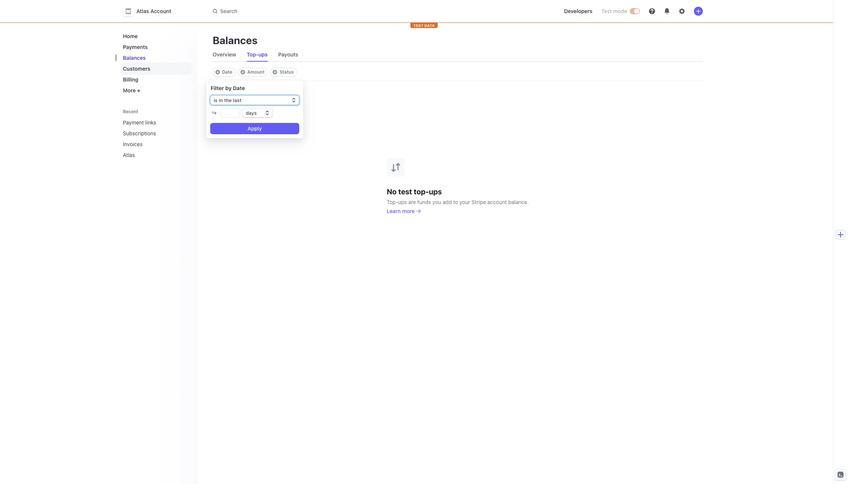 Task type: vqa. For each thing, say whether or not it's contained in the screenshot.
The Learn
yes



Task type: describe. For each thing, give the bounding box(es) containing it.
learn more
[[387, 208, 415, 214]]

atlas account
[[136, 8, 171, 14]]

apply button
[[211, 124, 299, 134]]

billing
[[123, 76, 138, 83]]

top-ups are funds you add to your stripe account balance.
[[387, 199, 529, 205]]

1 horizontal spatial date
[[233, 85, 245, 91]]

your
[[460, 199, 471, 205]]

links
[[145, 119, 156, 126]]

payment links link
[[120, 116, 181, 129]]

top-ups
[[247, 51, 268, 58]]

payments
[[123, 44, 148, 50]]

filter by date
[[211, 85, 245, 91]]

billing link
[[120, 73, 192, 86]]

amount
[[248, 69, 265, 75]]

1 horizontal spatial balances
[[213, 34, 258, 46]]

by
[[226, 85, 232, 91]]

recent
[[123, 109, 138, 115]]

top-
[[414, 187, 429, 196]]

you
[[433, 199, 442, 205]]

account
[[488, 199, 507, 205]]

home
[[123, 33, 138, 39]]

test mode
[[602, 8, 628, 14]]

balance.
[[509, 199, 529, 205]]

subscriptions
[[123, 130, 156, 137]]

recent element
[[116, 116, 198, 161]]

atlas for atlas
[[123, 152, 135, 158]]

atlas link
[[120, 149, 181, 161]]

add date image
[[215, 70, 220, 75]]

top- for top-ups are funds you add to your stripe account balance.
[[387, 199, 398, 205]]

Search search field
[[208, 4, 420, 18]]

apply
[[248, 125, 262, 132]]

learn more link
[[387, 208, 421, 215]]

payment
[[123, 119, 144, 126]]

more
[[123, 87, 136, 94]]

status
[[280, 69, 294, 75]]

settings image
[[679, 8, 685, 14]]

+
[[137, 87, 141, 94]]

stripe
[[472, 199, 486, 205]]

customers link
[[120, 63, 192, 75]]

customers
[[123, 66, 151, 72]]



Task type: locate. For each thing, give the bounding box(es) containing it.
help image
[[649, 8, 655, 14]]

atlas for atlas account
[[136, 8, 149, 14]]

tab list
[[210, 48, 703, 62]]

test
[[602, 8, 612, 14]]

test data
[[414, 23, 435, 28]]

0 horizontal spatial balances
[[123, 55, 146, 61]]

1 vertical spatial ups
[[429, 187, 442, 196]]

0 vertical spatial date
[[222, 69, 233, 75]]

top- up amount
[[247, 51, 259, 58]]

toolbar containing date
[[213, 68, 297, 77]]

ups up you
[[429, 187, 442, 196]]

invoices
[[123, 141, 143, 148]]

add amount image
[[241, 70, 245, 75]]

0 vertical spatial balances
[[213, 34, 258, 46]]

0 horizontal spatial top-
[[247, 51, 259, 58]]

2 horizontal spatial ups
[[429, 187, 442, 196]]

developers
[[565, 8, 593, 14]]

to
[[454, 199, 458, 205]]

add
[[443, 199, 452, 205]]

1 horizontal spatial atlas
[[136, 8, 149, 14]]

payouts link
[[275, 49, 301, 60]]

2 vertical spatial ups
[[398, 199, 407, 205]]

0 vertical spatial atlas
[[136, 8, 149, 14]]

filter
[[211, 85, 224, 91]]

ups for top-ups
[[259, 51, 268, 58]]

date right add date image
[[222, 69, 233, 75]]

balances
[[213, 34, 258, 46], [123, 55, 146, 61]]

top- for top-ups
[[247, 51, 259, 58]]

ups up amount
[[259, 51, 268, 58]]

top- inside 'link'
[[247, 51, 259, 58]]

balances down payments
[[123, 55, 146, 61]]

toolbar
[[213, 68, 297, 77]]

no
[[387, 187, 397, 196]]

ups for top-ups are funds you add to your stripe account balance.
[[398, 199, 407, 205]]

1 vertical spatial date
[[233, 85, 245, 91]]

top-ups link
[[244, 49, 271, 60]]

Search text field
[[208, 4, 420, 18]]

top-
[[247, 51, 259, 58], [387, 199, 398, 205]]

balances up the 'overview'
[[213, 34, 258, 46]]

home link
[[120, 30, 192, 42]]

search
[[220, 8, 238, 14]]

0 vertical spatial ups
[[259, 51, 268, 58]]

test
[[399, 187, 412, 196]]

atlas account button
[[123, 6, 179, 16]]

1 horizontal spatial top-
[[387, 199, 398, 205]]

1 vertical spatial atlas
[[123, 152, 135, 158]]

ups
[[259, 51, 268, 58], [429, 187, 442, 196], [398, 199, 407, 205]]

0 horizontal spatial date
[[222, 69, 233, 75]]

mode
[[614, 8, 628, 14]]

0 horizontal spatial atlas
[[123, 152, 135, 158]]

learn
[[387, 208, 401, 214]]

overview link
[[210, 49, 239, 60]]

invoices link
[[120, 138, 181, 151]]

subscriptions link
[[120, 127, 181, 140]]

1 vertical spatial balances
[[123, 55, 146, 61]]

1 vertical spatial top-
[[387, 199, 398, 205]]

payments link
[[120, 41, 192, 53]]

recent navigation links element
[[116, 106, 198, 161]]

atlas
[[136, 8, 149, 14], [123, 152, 135, 158]]

ups up learn more
[[398, 199, 407, 205]]

balances inside balances link
[[123, 55, 146, 61]]

payouts
[[278, 51, 299, 58]]

test
[[414, 23, 424, 28]]

core navigation links element
[[120, 30, 192, 97]]

overview
[[213, 51, 236, 58]]

add status image
[[273, 70, 278, 75]]

atlas left account
[[136, 8, 149, 14]]

funds
[[418, 199, 431, 205]]

developers link
[[562, 5, 596, 17]]

0 horizontal spatial ups
[[259, 51, 268, 58]]

atlas inside button
[[136, 8, 149, 14]]

are
[[409, 199, 416, 205]]

more
[[402, 208, 415, 214]]

top- up learn
[[387, 199, 398, 205]]

None number field
[[221, 109, 240, 118]]

balances link
[[120, 52, 192, 64]]

atlas inside recent element
[[123, 152, 135, 158]]

data
[[425, 23, 435, 28]]

date
[[222, 69, 233, 75], [233, 85, 245, 91]]

0 vertical spatial top-
[[247, 51, 259, 58]]

ups inside top-ups 'link'
[[259, 51, 268, 58]]

payment links
[[123, 119, 156, 126]]

date inside toolbar
[[222, 69, 233, 75]]

1 horizontal spatial ups
[[398, 199, 407, 205]]

account
[[151, 8, 171, 14]]

no test top-ups
[[387, 187, 442, 196]]

date right by
[[233, 85, 245, 91]]

more +
[[123, 87, 141, 94]]

tab list containing overview
[[210, 48, 703, 62]]

atlas down the invoices
[[123, 152, 135, 158]]



